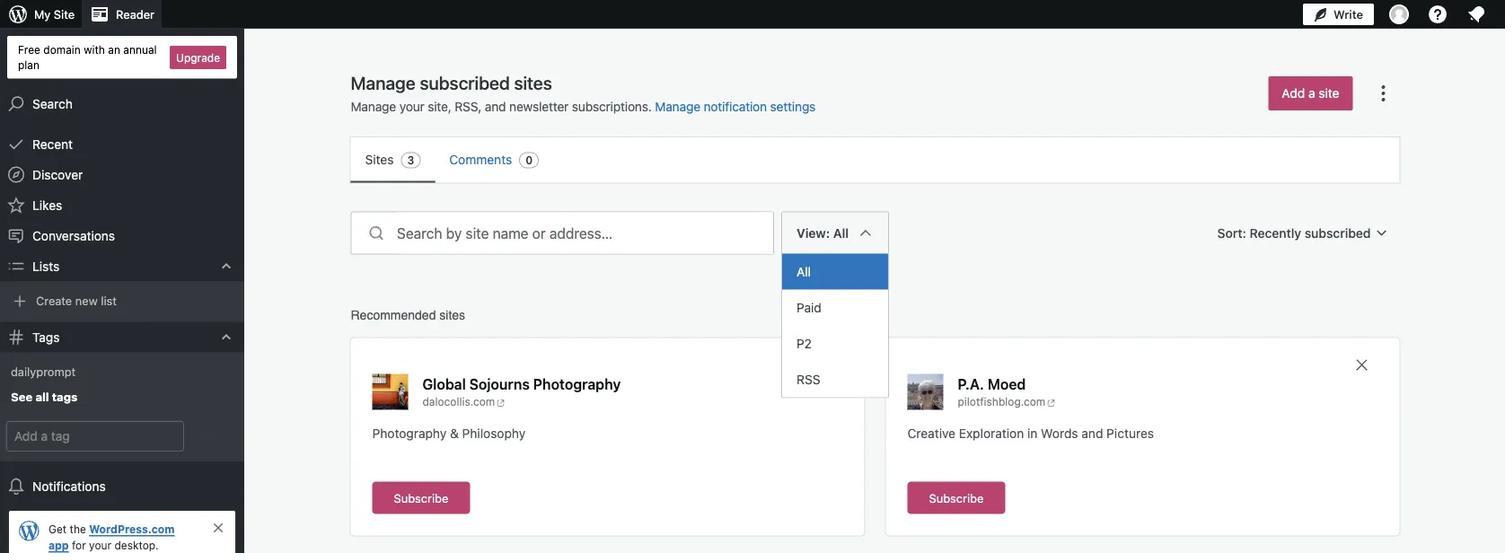 Task type: vqa. For each thing, say whether or not it's contained in the screenshot.
the rightmost year
no



Task type: locate. For each thing, give the bounding box(es) containing it.
rss,
[[455, 99, 482, 114]]

and down subscribed sites
[[485, 99, 506, 114]]

free domain with an annual plan
[[18, 43, 157, 71]]

photography up dalocollis.com link
[[533, 375, 621, 392]]

your right the 'for'
[[89, 539, 111, 551]]

0 vertical spatial and
[[485, 99, 506, 114]]

subscribe
[[394, 491, 448, 505], [929, 491, 984, 505]]

1 vertical spatial all
[[797, 264, 811, 279]]

1 horizontal spatial and
[[1082, 426, 1103, 441]]

create new list
[[36, 294, 117, 307]]

global sojourns photography
[[423, 375, 621, 392]]

photography
[[533, 375, 621, 392], [372, 426, 447, 441]]

0
[[526, 154, 533, 167]]

0 horizontal spatial add
[[201, 430, 223, 443]]

0 vertical spatial add
[[1282, 86, 1305, 101]]

add
[[1282, 86, 1305, 101], [201, 430, 223, 443]]

sort:
[[1217, 225, 1246, 240]]

2 subscribe from the left
[[929, 491, 984, 505]]

domain
[[43, 43, 81, 56]]

all up paid at the right of page
[[797, 264, 811, 279]]

0 horizontal spatial all
[[797, 264, 811, 279]]

pictures
[[1107, 426, 1154, 441]]

my site link
[[0, 0, 82, 29]]

view: all list box
[[781, 254, 889, 398]]

all
[[833, 225, 849, 240], [797, 264, 811, 279]]

1 horizontal spatial subscribe
[[929, 491, 984, 505]]

add inside "button"
[[201, 430, 223, 443]]

all right view:
[[833, 225, 849, 240]]

subscribe button down creative
[[908, 482, 1005, 514]]

1 subscribe from the left
[[394, 491, 448, 505]]

menu
[[351, 137, 1400, 183]]

0 horizontal spatial subscribe
[[394, 491, 448, 505]]

photography & philosophy
[[372, 426, 526, 441]]

create new list link
[[0, 288, 244, 315]]

write link
[[1303, 0, 1374, 29]]

add a site button
[[1269, 76, 1353, 110]]

menu containing sites
[[351, 137, 1400, 183]]

1 horizontal spatial subscribe button
[[908, 482, 1005, 514]]

notifications link
[[0, 472, 244, 502]]

dailyprompt link
[[0, 359, 244, 384]]

recommended
[[351, 308, 436, 322]]

a
[[1309, 86, 1315, 101]]

1 vertical spatial your
[[89, 539, 111, 551]]

for
[[72, 539, 86, 551]]

add inside button
[[1282, 86, 1305, 101]]

manage notification settings link
[[655, 99, 816, 114]]

&
[[450, 426, 459, 441]]

paid link
[[782, 290, 888, 326]]

0 vertical spatial your
[[399, 99, 424, 114]]

sites
[[365, 152, 394, 167]]

creative exploration in words and pictures
[[908, 426, 1154, 441]]

wordpress.com
[[89, 523, 175, 535]]

recently
[[1250, 225, 1301, 240]]

global sojourns photography link
[[423, 374, 621, 394]]

free
[[18, 43, 40, 56]]

2 subscribe button from the left
[[908, 482, 1005, 514]]

add for add a site
[[1282, 86, 1305, 101]]

recent
[[32, 137, 73, 151]]

my
[[34, 8, 51, 21]]

subscribe for p.a. moed
[[929, 491, 984, 505]]

site
[[54, 8, 75, 21]]

all inside all link
[[797, 264, 811, 279]]

subscribe for global sojourns photography
[[394, 491, 448, 505]]

1 horizontal spatial your
[[399, 99, 424, 114]]

0 horizontal spatial photography
[[372, 426, 447, 441]]

add a site
[[1282, 86, 1340, 101]]

1 subscribe button from the left
[[372, 482, 470, 514]]

0 horizontal spatial subscribe button
[[372, 482, 470, 514]]

your left site,
[[399, 99, 424, 114]]

and right words
[[1082, 426, 1103, 441]]

Add a tag text field
[[7, 422, 183, 451]]

tags
[[32, 330, 60, 345]]

an
[[108, 43, 120, 56]]

subscribe down creative
[[929, 491, 984, 505]]

sort: recently subscribed button
[[1210, 217, 1400, 249]]

rss link
[[782, 362, 888, 397]]

0 horizontal spatial and
[[485, 99, 506, 114]]

conversations
[[32, 228, 115, 243]]

manage subscribed sites manage your site, rss, and newsletter subscriptions. manage notification settings
[[351, 72, 816, 114]]

comments
[[449, 152, 512, 167]]

0 vertical spatial photography
[[533, 375, 621, 392]]

1 vertical spatial add
[[201, 430, 223, 443]]

subscribe button down "photography & philosophy"
[[372, 482, 470, 514]]

for your desktop.
[[69, 539, 159, 551]]

p2 link
[[782, 326, 888, 362]]

None search field
[[351, 212, 774, 255]]

p.a. moed
[[958, 375, 1026, 392]]

view:
[[797, 225, 830, 240]]

paid
[[797, 300, 822, 315]]

add for add
[[201, 430, 223, 443]]

photography left &
[[372, 426, 447, 441]]

1 horizontal spatial add
[[1282, 86, 1305, 101]]

likes
[[32, 198, 62, 212]]

your
[[399, 99, 424, 114], [89, 539, 111, 551]]

new
[[75, 294, 98, 307]]

subscribe down "photography & philosophy"
[[394, 491, 448, 505]]

subscribe button
[[372, 482, 470, 514], [908, 482, 1005, 514]]

manage
[[351, 72, 416, 93], [351, 99, 396, 114], [655, 99, 700, 114]]

1 horizontal spatial all
[[833, 225, 849, 240]]

notifications
[[32, 479, 106, 494]]

keyboard_arrow_down image
[[217, 257, 235, 275]]

newsletter
[[509, 99, 569, 114]]

reader link
[[82, 0, 162, 29]]



Task type: describe. For each thing, give the bounding box(es) containing it.
1 vertical spatial and
[[1082, 426, 1103, 441]]

all link
[[782, 254, 888, 290]]

words
[[1041, 426, 1078, 441]]

search link
[[0, 89, 244, 119]]

desktop.
[[114, 539, 159, 551]]

recommended sites
[[351, 308, 465, 322]]

in
[[1027, 426, 1038, 441]]

dailyprompt
[[11, 365, 76, 378]]

my site
[[34, 8, 75, 21]]

more image
[[1373, 83, 1394, 104]]

help image
[[1427, 4, 1449, 25]]

conversations link
[[0, 221, 244, 251]]

subscriptions.
[[572, 99, 652, 114]]

tags link
[[0, 322, 244, 353]]

discover link
[[0, 160, 244, 190]]

add group
[[0, 419, 244, 454]]

your inside manage subscribed sites manage your site, rss, and newsletter subscriptions. manage notification settings
[[399, 99, 424, 114]]

sort: recently subscribed
[[1217, 225, 1371, 240]]

Search search field
[[397, 212, 773, 254]]

site
[[1319, 86, 1340, 101]]

the
[[70, 523, 86, 535]]

likes link
[[0, 190, 244, 221]]

search
[[32, 96, 73, 111]]

manage subscribed sites main content
[[322, 71, 1428, 553]]

my profile image
[[1389, 4, 1409, 24]]

see all tags link
[[0, 384, 244, 411]]

p2
[[797, 336, 812, 351]]

tags
[[52, 390, 78, 404]]

dalocollis.com link
[[423, 394, 653, 410]]

manage your notifications image
[[1466, 4, 1487, 25]]

see
[[11, 390, 32, 404]]

sites
[[439, 308, 465, 322]]

0 vertical spatial all
[[833, 225, 849, 240]]

subscribe button for global sojourns photography
[[372, 482, 470, 514]]

exploration
[[959, 426, 1024, 441]]

subscribed
[[1305, 225, 1371, 240]]

notification settings
[[704, 99, 816, 114]]

see all tags
[[11, 390, 78, 404]]

global
[[423, 375, 466, 392]]

rss
[[797, 372, 821, 387]]

upgrade button
[[170, 46, 226, 69]]

add button
[[190, 422, 234, 451]]

philosophy
[[462, 426, 526, 441]]

creative
[[908, 426, 956, 441]]

create
[[36, 294, 72, 307]]

site,
[[428, 99, 451, 114]]

upgrade
[[176, 51, 220, 64]]

sojourns
[[470, 375, 530, 392]]

reader
[[116, 8, 154, 21]]

1 vertical spatial photography
[[372, 426, 447, 441]]

keyboard_arrow_down image
[[217, 328, 235, 346]]

1 horizontal spatial photography
[[533, 375, 621, 392]]

p.a. moed link
[[958, 374, 1026, 394]]

p.a.
[[958, 375, 984, 392]]

lists link
[[0, 251, 244, 282]]

all
[[35, 390, 49, 404]]

list
[[101, 294, 117, 307]]

dismiss image
[[211, 521, 225, 535]]

dalocollis.com
[[423, 396, 495, 408]]

subscribe button for p.a. moed
[[908, 482, 1005, 514]]

0 horizontal spatial your
[[89, 539, 111, 551]]

moed
[[988, 375, 1026, 392]]

lists
[[32, 259, 59, 274]]

plan
[[18, 58, 40, 71]]

recent link
[[0, 129, 244, 160]]

get
[[48, 523, 67, 535]]

menu inside manage subscribed sites main content
[[351, 137, 1400, 183]]

app
[[48, 539, 69, 551]]

get the
[[48, 523, 89, 535]]

view: all
[[797, 225, 849, 240]]

write
[[1334, 8, 1363, 21]]

dismiss this recommendation image
[[1353, 356, 1371, 374]]

discover
[[32, 167, 83, 182]]

subscribed sites
[[420, 72, 552, 93]]

with
[[84, 43, 105, 56]]

wordpress.com app
[[48, 523, 175, 551]]

and inside manage subscribed sites manage your site, rss, and newsletter subscriptions. manage notification settings
[[485, 99, 506, 114]]

pilotfishblog.com
[[958, 396, 1046, 408]]

pilotfishblog.com link
[[958, 394, 1058, 410]]

3
[[407, 154, 414, 167]]



